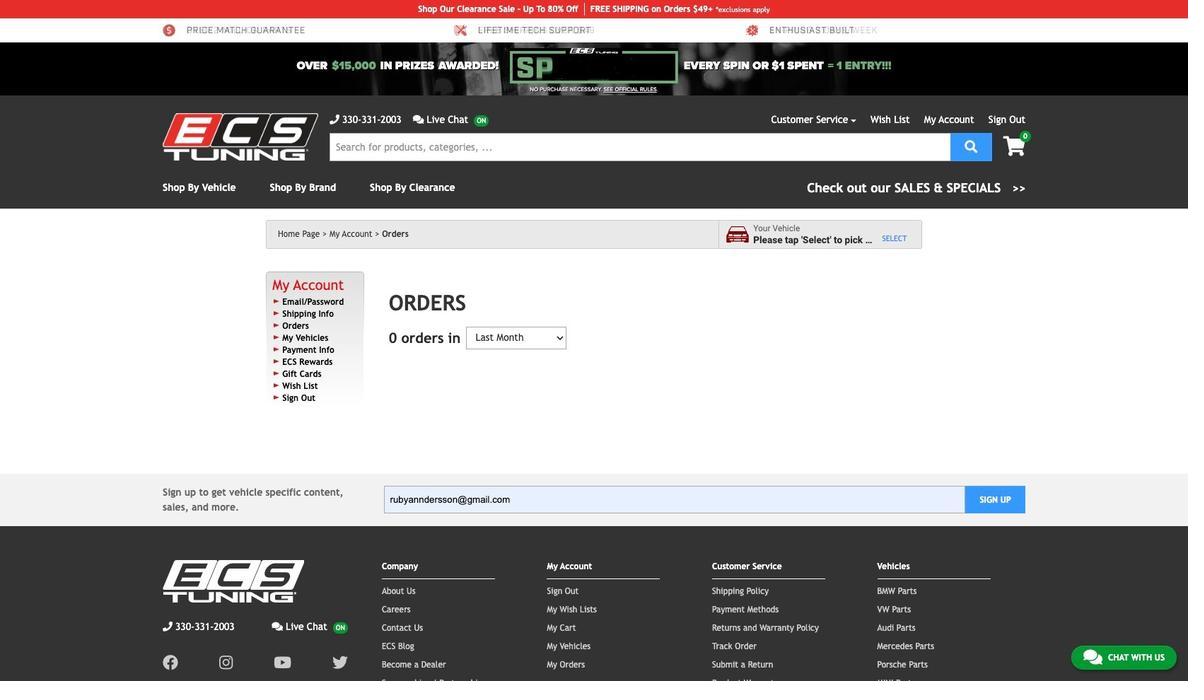 Task type: vqa. For each thing, say whether or not it's contained in the screenshot.
the ECS Tuning 'Spin to Win' contest logo
yes



Task type: locate. For each thing, give the bounding box(es) containing it.
1 vertical spatial ecs tuning image
[[163, 560, 304, 602]]

1 vertical spatial comments image
[[272, 622, 283, 631]]

phone image
[[330, 115, 340, 125], [163, 622, 173, 631]]

instagram logo image
[[219, 655, 233, 670]]

ecs tuning 'spin to win' contest logo image
[[510, 48, 679, 83]]

0 vertical spatial comments image
[[413, 115, 424, 125]]

1 vertical spatial phone image
[[163, 622, 173, 631]]

0 vertical spatial ecs tuning image
[[163, 113, 318, 161]]

comments image
[[413, 115, 424, 125], [272, 622, 283, 631]]

0 vertical spatial phone image
[[330, 115, 340, 125]]

0 horizontal spatial phone image
[[163, 622, 173, 631]]

youtube logo image
[[274, 655, 291, 670]]

ecs tuning image
[[163, 113, 318, 161], [163, 560, 304, 602]]

1 horizontal spatial comments image
[[413, 115, 424, 125]]

comments image for rightmost phone image
[[413, 115, 424, 125]]

0 horizontal spatial comments image
[[272, 622, 283, 631]]

1 horizontal spatial phone image
[[330, 115, 340, 125]]



Task type: describe. For each thing, give the bounding box(es) containing it.
Search text field
[[330, 133, 951, 161]]

comments image
[[1084, 649, 1103, 666]]

Email email field
[[384, 486, 966, 514]]

search image
[[965, 140, 978, 152]]

2 ecs tuning image from the top
[[163, 560, 304, 602]]

facebook logo image
[[163, 655, 178, 670]]

comments image for bottom phone image
[[272, 622, 283, 631]]

twitter logo image
[[332, 655, 348, 670]]

1 ecs tuning image from the top
[[163, 113, 318, 161]]



